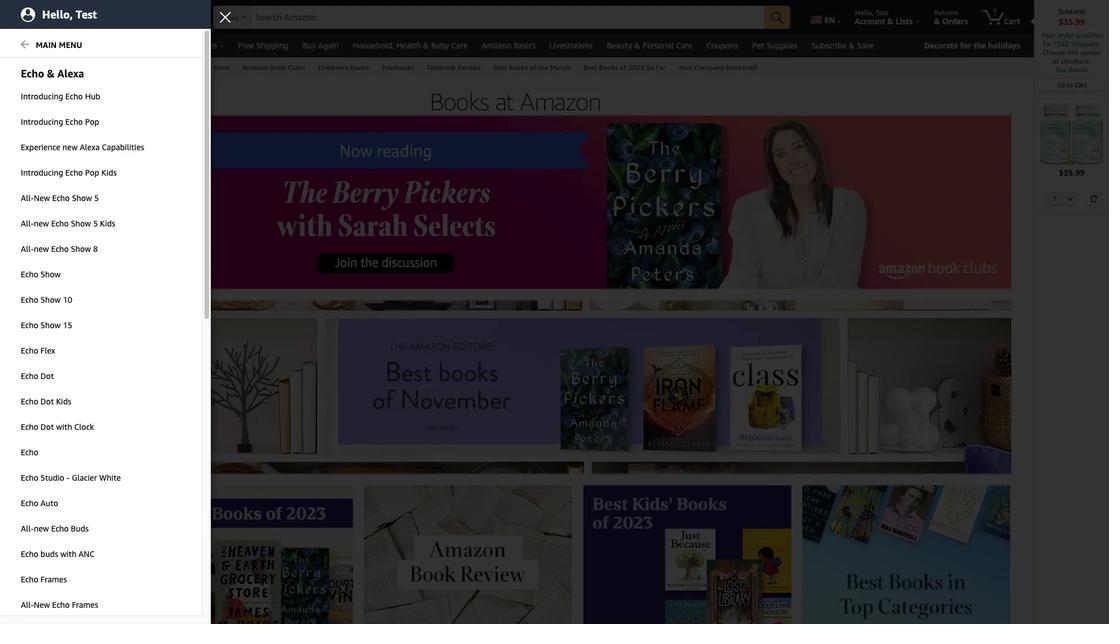 Task type: describe. For each thing, give the bounding box(es) containing it.
hello, inside hello, test link
[[42, 8, 73, 21]]

5 for all-new echo show 5
[[94, 193, 99, 203]]

new for experience new alexa capabilities
[[62, 142, 78, 152]]

amazon book clubs link
[[236, 58, 312, 76]]

& for returns & orders
[[935, 16, 941, 26]]

in right popular
[[40, 118, 47, 127]]

orders
[[943, 16, 969, 26]]

amazon inside amazon books on twitter book club picks
[[16, 317, 42, 325]]

sellers
[[184, 63, 205, 72]]

15
[[63, 320, 72, 330]]

children's inside hispanic and latino stories books in spanish back to school books children's books
[[16, 172, 47, 180]]

best kids' books of 2023 image
[[584, 485, 792, 624]]

2023 inside 'best books of the month best books of 2023 so far celebrity picks books by black writers'
[[61, 203, 76, 212]]

all-new echo show 5 kids
[[21, 218, 115, 228]]

personal
[[643, 40, 674, 50]]

1 vertical spatial best books of the month link
[[16, 193, 92, 201]]

alexa
[[80, 142, 100, 152]]

hello, test inside navigation navigation
[[856, 8, 889, 17]]

auto
[[41, 498, 58, 508]]

1 last from the top
[[10, 540, 26, 550]]

1 vertical spatial 1
[[1054, 195, 1058, 202]]

option
[[1081, 48, 1102, 57]]

free
[[1054, 39, 1070, 48]]

0 horizontal spatial rentals
[[46, 399, 69, 407]]

pet
[[753, 40, 765, 50]]

buy
[[303, 40, 316, 50]]

2 days from the top
[[39, 554, 56, 564]]

location
[[123, 16, 154, 26]]

at
[[1053, 57, 1060, 65]]

best books in top categories image
[[803, 485, 1011, 624]]

all-new echo show 5 link
[[0, 186, 202, 210]]

your company bookshelf link
[[672, 58, 764, 76]]

5 for all-new echo show 5 kids
[[93, 218, 98, 228]]

en link
[[804, 3, 846, 32]]

children's books
[[318, 63, 369, 72]]

best books of 2023 so far
[[584, 63, 666, 72]]

pet supplies link
[[746, 38, 805, 54]]

1 horizontal spatial best books of the month link
[[487, 58, 578, 76]]

subscribe & save link
[[805, 38, 881, 54]]

0 horizontal spatial 1
[[993, 6, 998, 18]]

pop for introducing echo pop kids
[[85, 168, 99, 177]]

series
[[54, 348, 74, 356]]

again
[[318, 40, 339, 50]]

best books of the month
[[494, 63, 571, 72]]

stories
[[79, 141, 101, 149]]

advanced search
[[47, 63, 101, 72]]

book for clubs
[[270, 63, 286, 72]]

start a new series link
[[16, 348, 74, 356]]

& right sellers
[[207, 63, 212, 72]]

textbook inside navigation navigation
[[427, 63, 456, 72]]

0 vertical spatial textbook rentals link
[[420, 58, 487, 76]]

household, health & baby care
[[353, 40, 468, 50]]

month for best books of the month best books of 2023 so far celebrity picks books by black writers
[[72, 193, 92, 201]]

subscribe & save
[[812, 40, 874, 50]]

this
[[1068, 48, 1079, 57]]

shipping
[[256, 40, 289, 50]]

beauty & personal care
[[607, 40, 693, 50]]

introducing for introducing echo pop
[[21, 117, 63, 127]]

book club picks link
[[16, 327, 67, 335]]

for inside your order qualifies for free shipping. choose this option at checkout. see details
[[1043, 39, 1053, 48]]

books inside amazon books on twitter book club picks
[[44, 317, 63, 325]]

back
[[16, 162, 32, 170]]

prime
[[23, 503, 44, 513]]

last 30 days last 90 days coming soon
[[10, 540, 60, 578]]

rentals inside navigation navigation
[[458, 63, 481, 72]]

advanced search link
[[41, 58, 107, 76]]

subtotal
[[1059, 7, 1086, 16]]

& left baby
[[423, 40, 429, 50]]

best for best books of the month
[[494, 63, 507, 72]]

back to school books link
[[16, 162, 84, 170]]

new down checkbox image
[[10, 524, 27, 534]]

1 dot from the top
[[41, 371, 54, 381]]

show inside "link"
[[41, 320, 61, 330]]

1 vertical spatial kids
[[100, 218, 115, 228]]

echo show 10
[[21, 295, 72, 305]]

angeles
[[148, 8, 172, 17]]

checkbox image
[[10, 504, 20, 513]]

holiday deals link
[[44, 38, 108, 54]]

Books search field
[[213, 6, 791, 30]]

clubs
[[288, 63, 305, 72]]

0 vertical spatial best books of 2023 so far link
[[578, 58, 672, 76]]

latino
[[58, 141, 77, 149]]

amazon for amazon book review blog
[[16, 296, 42, 304]]

textbooks link
[[376, 58, 420, 76]]

hub
[[85, 91, 100, 101]]

new up celebrity picks 'link'
[[34, 193, 50, 203]]

soon
[[41, 568, 60, 578]]

audible
[[43, 427, 70, 435]]

month for best books of the month
[[551, 63, 571, 72]]

order
[[1058, 31, 1075, 39]]

2 last from the top
[[10, 554, 26, 564]]

textbooks inside navigation navigation
[[382, 63, 414, 72]]

glacier
[[72, 473, 97, 483]]

1 vertical spatial children's books link
[[16, 172, 68, 180]]

kindle ebooks
[[16, 450, 61, 458]]

all- for all-new echo show 8
[[21, 244, 34, 254]]

new for all-new echo buds
[[34, 524, 49, 533]]

subscribe
[[812, 40, 847, 50]]

echo show 15
[[21, 320, 72, 330]]

picks inside amazon books on twitter book club picks
[[50, 327, 67, 335]]

0 horizontal spatial textbooks
[[10, 376, 47, 384]]

baby
[[431, 40, 450, 50]]

all- for all-new echo frames
[[21, 600, 34, 610]]

amazon books on twitter book club picks
[[16, 317, 95, 335]]

coupons link
[[700, 38, 746, 54]]

all-new echo buds link
[[0, 517, 202, 541]]

prime reading eligible
[[23, 503, 105, 513]]

books by black writers link
[[16, 224, 87, 232]]

$35.99 inside subtotal $35.99
[[1059, 17, 1085, 27]]

amazon for amazon basics
[[482, 40, 512, 50]]

new for all-new echo show 8
[[34, 244, 49, 254]]

test inside hello, test link
[[76, 8, 97, 21]]

1 vertical spatial $35.99
[[1059, 167, 1085, 177]]

the for best books of the month best books of 2023 so far celebrity picks books by black writers
[[61, 193, 71, 201]]

to for go to cart
[[1068, 81, 1074, 88]]

kindle for kindle & audible
[[10, 427, 33, 435]]

to for delivering to los angeles 90005 update location
[[127, 8, 133, 17]]

coupons
[[707, 40, 739, 50]]

experience new alexa capabilities
[[21, 142, 144, 152]]

& for beauty & personal care
[[635, 40, 641, 50]]

0 horizontal spatial textbook rentals
[[16, 399, 69, 407]]

0 vertical spatial frames
[[41, 574, 67, 584]]

of for best books of the month
[[530, 63, 536, 72]]

& for account & lists
[[888, 16, 894, 26]]

0 vertical spatial kids
[[101, 168, 117, 177]]

amazon book review blog link
[[16, 296, 100, 304]]

all-new echo buds
[[21, 524, 89, 533]]

more inside navigation navigation
[[214, 63, 230, 72]]

new right a
[[39, 348, 52, 356]]

0 horizontal spatial for
[[961, 40, 972, 50]]

celebrity
[[16, 214, 44, 222]]

amazon for amazon book clubs
[[243, 63, 268, 72]]

on
[[65, 317, 72, 325]]

kindle & audible
[[10, 427, 70, 435]]

coq10 600mg softgels | high absorption coq10 ubiquinol supplement | reduced form enhanced with vitamin e &amp; omega 3 6 9 | antioxidant powerhouse good for health | 120 softgels image
[[1041, 103, 1104, 167]]

book inside amazon books on twitter book club picks
[[16, 327, 32, 335]]

amazon basics link
[[475, 38, 543, 54]]

go to cart link
[[1039, 79, 1106, 91]]

none submit inside books search box
[[765, 6, 791, 29]]

hispanic
[[16, 141, 43, 149]]

echo studio - glacier white link
[[0, 466, 202, 490]]

books inside search box
[[219, 13, 238, 22]]

blog
[[86, 296, 100, 304]]

buds
[[41, 549, 58, 559]]

1 horizontal spatial children's books link
[[312, 58, 376, 76]]

kindle for kindle ebooks
[[16, 450, 35, 458]]

of down all-new echo show 5
[[53, 203, 59, 212]]

echo show 10 link
[[0, 288, 202, 312]]

buds
[[71, 524, 89, 533]]

all- for all-new echo buds
[[21, 524, 34, 533]]

school
[[41, 162, 62, 170]]

new releases
[[10, 524, 62, 534]]

hello, inside navigation navigation
[[856, 8, 874, 17]]

new down echo frames
[[34, 600, 50, 610]]

echo inside "link"
[[21, 320, 38, 330]]

amazon image
[[13, 10, 69, 28]]

Search Amazon text field
[[251, 6, 765, 28]]

livestreams link
[[543, 38, 600, 54]]

0 horizontal spatial best books of 2023 so far link
[[16, 203, 99, 212]]

reading
[[46, 503, 76, 513]]

decorate for the holidays link
[[920, 38, 1025, 53]]

echo dot kids link
[[0, 390, 202, 414]]

introducing for introducing echo hub
[[21, 91, 63, 101]]



Task type: vqa. For each thing, say whether or not it's contained in the screenshot.
BEZGAR checkbox icon
no



Task type: locate. For each thing, give the bounding box(es) containing it.
far inside navigation navigation
[[656, 63, 666, 72]]

hello, test up the menu in the left top of the page
[[42, 8, 97, 21]]

1 vertical spatial picks
[[50, 327, 67, 335]]

deals in books link
[[16, 255, 62, 264]]

books inside 'link'
[[509, 63, 528, 72]]

all- up 30
[[21, 524, 34, 533]]

for right decorate in the right top of the page
[[961, 40, 972, 50]]

all- inside all-new echo frames link
[[21, 600, 34, 610]]

2 horizontal spatial book
[[270, 63, 286, 72]]

0 horizontal spatial hello,
[[42, 8, 73, 21]]

1 vertical spatial your
[[679, 63, 693, 72]]

1 vertical spatial introducing
[[21, 117, 63, 127]]

2 all- from the top
[[21, 218, 34, 228]]

1 horizontal spatial hello, test
[[856, 8, 889, 17]]

0 vertical spatial pop
[[85, 117, 99, 127]]

kids up echo dot with clock
[[56, 396, 71, 406]]

care right personal on the top of the page
[[676, 40, 693, 50]]

amazon
[[482, 40, 512, 50], [243, 63, 268, 72], [16, 296, 42, 304], [16, 317, 42, 325]]

deals inside read with pride deals in books
[[16, 255, 34, 264]]

0 horizontal spatial hello, test
[[42, 8, 97, 21]]

new
[[34, 193, 50, 203], [39, 348, 52, 356], [10, 524, 27, 534], [34, 600, 50, 610]]

care right baby
[[452, 40, 468, 50]]

10
[[63, 295, 72, 305]]

0 vertical spatial children's books link
[[312, 58, 376, 76]]

cart down details
[[1075, 81, 1088, 88]]

2023 down all-new echo show 5
[[61, 203, 76, 212]]

pop inside introducing echo pop link
[[85, 117, 99, 127]]

picks
[[45, 214, 62, 222], [50, 327, 67, 335]]

1 horizontal spatial frames
[[72, 600, 98, 610]]

introducing down echo
[[21, 91, 63, 101]]

pet supplies
[[753, 40, 798, 50]]

2 vertical spatial dot
[[41, 422, 54, 432]]

books link
[[9, 58, 41, 76]]

qualifies
[[1077, 31, 1103, 39]]

books in spanish link
[[16, 151, 70, 160]]

frames
[[41, 574, 67, 584], [72, 600, 98, 610]]

last 30 days link
[[10, 540, 56, 550]]

1 vertical spatial best books of 2023 so far link
[[16, 203, 99, 212]]

all- for all-new echo show 5
[[21, 193, 34, 203]]

1 vertical spatial cart
[[1075, 81, 1088, 88]]

main
[[36, 40, 57, 50]]

new for all-new echo show 5 kids
[[34, 218, 49, 228]]

0 vertical spatial picks
[[45, 214, 62, 222]]

echo show link
[[0, 262, 202, 287]]

0 horizontal spatial textbook rentals link
[[16, 399, 69, 407]]

to
[[127, 8, 133, 17], [1068, 81, 1074, 88], [34, 162, 39, 170]]

dropdown image
[[1068, 196, 1074, 201]]

books inside read with pride deals in books
[[43, 255, 62, 264]]

best for best sellers & more
[[169, 63, 183, 72]]

1 horizontal spatial children's
[[318, 63, 349, 72]]

all- left by
[[21, 218, 34, 228]]

0 vertical spatial to
[[127, 8, 133, 17]]

your inside your order qualifies for free shipping. choose this option at checkout. see details
[[1042, 31, 1056, 39]]

& for kindle & audible
[[35, 427, 41, 435]]

all- down echo frames
[[21, 600, 34, 610]]

show
[[72, 193, 92, 203], [71, 218, 91, 228], [71, 244, 91, 254], [41, 269, 61, 279], [41, 295, 61, 305], [41, 320, 61, 330]]

1 horizontal spatial far
[[656, 63, 666, 72]]

best books of 2023 image
[[145, 485, 353, 624]]

the inside 'best books of the month best books of 2023 so far celebrity picks books by black writers'
[[61, 193, 71, 201]]

days up soon
[[39, 554, 56, 564]]

& left "lists"
[[888, 16, 894, 26]]

echo & alexa
[[21, 67, 84, 80]]

subtotal $35.99
[[1059, 7, 1086, 27]]

now reading. bright young women with sarah selects. join the discussion. image
[[145, 116, 1012, 289]]

textbook rentals link down echo dot
[[16, 399, 69, 407]]

the inside decorate for the holidays link
[[974, 40, 987, 50]]

with left anc
[[60, 549, 77, 559]]

free shipping link
[[231, 38, 296, 54]]

far up all-new echo show 5 kids
[[89, 203, 99, 212]]

2 vertical spatial with
[[60, 549, 77, 559]]

all- for all-new echo show 5 kids
[[21, 218, 34, 228]]

1 vertical spatial frames
[[72, 600, 98, 610]]

& left save
[[849, 40, 855, 50]]

0 vertical spatial rentals
[[458, 63, 481, 72]]

0 horizontal spatial far
[[89, 203, 99, 212]]

1 horizontal spatial cart
[[1075, 81, 1088, 88]]

kids down the all-new echo show 5 link
[[100, 218, 115, 228]]

2023
[[628, 63, 645, 72], [61, 203, 76, 212]]

1 horizontal spatial 2023
[[628, 63, 645, 72]]

echo studio - glacier white
[[21, 473, 121, 483]]

1 horizontal spatial the
[[538, 63, 549, 72]]

children's down the again
[[318, 63, 349, 72]]

for left free at right
[[1043, 39, 1053, 48]]

echo buds with anc
[[21, 549, 95, 559]]

1 horizontal spatial textbooks
[[382, 63, 414, 72]]

amazon down "more in books"
[[16, 296, 42, 304]]

kids down experience new alexa capabilities link
[[101, 168, 117, 177]]

echo dot kids
[[21, 396, 71, 406]]

far inside 'best books of the month best books of 2023 so far celebrity picks books by black writers'
[[89, 203, 99, 212]]

all-
[[21, 193, 34, 203], [21, 218, 34, 228], [21, 244, 34, 254], [21, 524, 34, 533], [21, 600, 34, 610]]

0 vertical spatial textbook rentals
[[427, 63, 481, 72]]

best books of the month link up celebrity picks 'link'
[[16, 193, 92, 201]]

with for dot
[[56, 422, 72, 432]]

hello, up save
[[856, 8, 874, 17]]

all- up deals in books link
[[21, 244, 34, 254]]

last left 90
[[10, 554, 26, 564]]

lists
[[896, 16, 913, 26]]

amazon down books search box
[[482, 40, 512, 50]]

1 vertical spatial textbook rentals link
[[16, 399, 69, 407]]

best books of the month link down the basics
[[487, 58, 578, 76]]

textbooks
[[382, 63, 414, 72], [10, 376, 47, 384]]

kids
[[101, 168, 117, 177], [100, 218, 115, 228], [56, 396, 71, 406]]

best books of 2023 so far link down all-new echo show 5
[[16, 203, 99, 212]]

frames down echo buds with anc
[[41, 574, 67, 584]]

0 vertical spatial best books of the month link
[[487, 58, 578, 76]]

pop up stories
[[85, 117, 99, 127]]

1 horizontal spatial test
[[876, 8, 889, 17]]

1 horizontal spatial your
[[1042, 31, 1056, 39]]

buy again link
[[296, 38, 346, 54]]

1 vertical spatial textbooks
[[10, 376, 47, 384]]

1 horizontal spatial for
[[1043, 39, 1053, 48]]

writers
[[66, 224, 87, 232]]

go to cart
[[1058, 81, 1088, 88]]

in inside hispanic and latino stories books in spanish back to school books children's books
[[37, 151, 43, 160]]

supplies
[[767, 40, 798, 50]]

decorate for the holidays
[[925, 40, 1021, 50]]

company
[[695, 63, 725, 72]]

0 vertical spatial textbook
[[427, 63, 456, 72]]

2023 down beauty & personal care 'link'
[[628, 63, 645, 72]]

best books of 2023 so far link down beauty
[[578, 58, 672, 76]]

month inside navigation navigation
[[551, 63, 571, 72]]

& for echo & alexa
[[47, 67, 55, 80]]

best books of 2023 so far link
[[578, 58, 672, 76], [16, 203, 99, 212]]

1 vertical spatial book
[[44, 296, 59, 304]]

0 horizontal spatial so
[[78, 203, 87, 212]]

book left club
[[16, 327, 32, 335]]

basics
[[514, 40, 536, 50]]

0 vertical spatial last
[[10, 540, 26, 550]]

navigation navigation
[[0, 0, 1110, 624]]

beauty & personal care link
[[600, 38, 700, 54]]

0 horizontal spatial to
[[34, 162, 39, 170]]

of down the basics
[[530, 63, 536, 72]]

3 all- from the top
[[21, 244, 34, 254]]

& inside 'link'
[[635, 40, 641, 50]]

dot for with
[[41, 422, 54, 432]]

5 down introducing echo pop kids link
[[94, 193, 99, 203]]

amazon book review image
[[364, 485, 572, 624]]

to left los
[[127, 8, 133, 17]]

book inside 'link'
[[270, 63, 286, 72]]

household,
[[353, 40, 395, 50]]

1 vertical spatial textbook rentals
[[16, 399, 69, 407]]

your left "company"
[[679, 63, 693, 72]]

1 horizontal spatial rentals
[[458, 63, 481, 72]]

1 introducing from the top
[[21, 91, 63, 101]]

frames down echo frames link
[[72, 600, 98, 610]]

introducing echo hub
[[21, 91, 100, 101]]

2 vertical spatial kids
[[56, 396, 71, 406]]

of up celebrity picks 'link'
[[53, 193, 59, 201]]

with for buds
[[60, 549, 77, 559]]

dot down 'start a new series'
[[41, 371, 54, 381]]

textbook rentals inside navigation navigation
[[427, 63, 481, 72]]

echo auto
[[21, 498, 58, 508]]

1 days from the top
[[39, 540, 56, 550]]

introducing echo pop kids
[[21, 168, 117, 177]]

1 pop from the top
[[85, 117, 99, 127]]

month down introducing echo pop kids
[[72, 193, 92, 201]]

2 care from the left
[[676, 40, 693, 50]]

introducing for introducing echo pop kids
[[21, 168, 63, 177]]

0 vertical spatial so
[[647, 63, 655, 72]]

book left clubs
[[270, 63, 286, 72]]

delete image
[[1090, 195, 1098, 202]]

book for review
[[44, 296, 59, 304]]

ebooks
[[37, 450, 61, 458]]

1 horizontal spatial textbook rentals link
[[420, 58, 487, 76]]

delivering to los angeles 90005 update location
[[93, 8, 195, 26]]

-
[[67, 473, 70, 483]]

your inside your company bookshelf link
[[679, 63, 693, 72]]

rentals up echo dot with clock
[[46, 399, 69, 407]]

new
[[62, 142, 78, 152], [34, 218, 49, 228], [34, 244, 49, 254], [34, 524, 49, 533]]

& for subscribe & save
[[849, 40, 855, 50]]

introducing down books in spanish link at top left
[[21, 168, 63, 177]]

all- inside all-new echo show 5 kids link
[[21, 218, 34, 228]]

pop inside introducing echo pop kids link
[[85, 168, 99, 177]]

0 vertical spatial far
[[656, 63, 666, 72]]

hello,
[[42, 8, 73, 21], [856, 8, 874, 17]]

experience
[[21, 142, 60, 152]]

amazon book clubs
[[243, 63, 305, 72]]

5 all- from the top
[[21, 600, 34, 610]]

kindle up kindle ebooks
[[10, 427, 33, 435]]

of
[[530, 63, 536, 72], [620, 63, 627, 72], [53, 193, 59, 201], [53, 203, 59, 212]]

month inside 'best books of the month best books of 2023 so far celebrity picks books by black writers'
[[72, 193, 92, 201]]

5 right writers
[[93, 218, 98, 228]]

in down the read with pride link
[[36, 255, 41, 264]]

1 up holidays
[[993, 6, 998, 18]]

last left 30
[[10, 540, 26, 550]]

& right beauty
[[635, 40, 641, 50]]

holidays
[[989, 40, 1021, 50]]

textbooks down health at the top left of the page
[[382, 63, 414, 72]]

pop for introducing echo pop
[[85, 117, 99, 127]]

0 vertical spatial the
[[974, 40, 987, 50]]

test inside navigation navigation
[[876, 8, 889, 17]]

1 vertical spatial rentals
[[46, 399, 69, 407]]

2 horizontal spatial the
[[974, 40, 987, 50]]

spanish
[[45, 151, 70, 160]]

1 horizontal spatial book
[[44, 296, 59, 304]]

0 horizontal spatial care
[[452, 40, 468, 50]]

deals inside navigation navigation
[[81, 40, 101, 50]]

0 vertical spatial textbooks
[[382, 63, 414, 72]]

1 horizontal spatial month
[[551, 63, 571, 72]]

1 vertical spatial so
[[78, 203, 87, 212]]

0 vertical spatial dot
[[41, 371, 54, 381]]

1 all- from the top
[[21, 193, 34, 203]]

cart up holidays
[[1004, 16, 1021, 26]]

2 vertical spatial to
[[34, 162, 39, 170]]

amazon inside 'link'
[[243, 63, 268, 72]]

textbook down baby
[[427, 63, 456, 72]]

8
[[93, 244, 98, 254]]

flex
[[41, 346, 55, 355]]

echo buds with anc link
[[0, 542, 202, 566]]

textbook rentals link down baby
[[420, 58, 487, 76]]

children's down back
[[16, 172, 47, 180]]

1 vertical spatial children's
[[16, 172, 47, 180]]

popular
[[10, 118, 38, 127]]

alexa
[[57, 67, 84, 80]]

deals up search at the top of the page
[[81, 40, 101, 50]]

0 horizontal spatial 2023
[[61, 203, 76, 212]]

0 vertical spatial cart
[[1004, 16, 1021, 26]]

$35.99 down subtotal
[[1059, 17, 1085, 27]]

picks up black on the left
[[45, 214, 62, 222]]

care
[[452, 40, 468, 50], [676, 40, 693, 50]]

2 vertical spatial the
[[61, 193, 71, 201]]

1 vertical spatial textbook
[[16, 399, 44, 407]]

dot
[[41, 371, 54, 381], [41, 396, 54, 406], [41, 422, 54, 432]]

your left order
[[1042, 31, 1056, 39]]

& left audible
[[35, 427, 41, 435]]

1 vertical spatial days
[[39, 554, 56, 564]]

clock
[[74, 422, 94, 432]]

rentals
[[458, 63, 481, 72], [46, 399, 69, 407]]

0 vertical spatial 2023
[[628, 63, 645, 72]]

0 vertical spatial your
[[1042, 31, 1056, 39]]

book
[[270, 63, 286, 72], [44, 296, 59, 304], [16, 327, 32, 335]]

echo flex
[[21, 346, 55, 355]]

0 horizontal spatial more
[[10, 273, 28, 281]]

to inside hispanic and latino stories books in spanish back to school books children's books
[[34, 162, 39, 170]]

book left the 10
[[44, 296, 59, 304]]

a
[[33, 348, 37, 356]]

textbook down echo dot
[[16, 399, 44, 407]]

1 vertical spatial month
[[72, 193, 92, 201]]

more down deals in books link
[[10, 273, 28, 281]]

1 horizontal spatial 1
[[1054, 195, 1058, 202]]

of for best books of the month best books of 2023 so far celebrity picks books by black writers
[[53, 193, 59, 201]]

bookshelf
[[726, 63, 758, 72]]

1 horizontal spatial textbook
[[427, 63, 456, 72]]

0 vertical spatial 1
[[993, 6, 998, 18]]

test
[[76, 8, 97, 21], [876, 8, 889, 17]]

more
[[214, 63, 230, 72], [10, 273, 28, 281]]

so up all-new echo show 5 kids
[[78, 203, 87, 212]]

hello, up main menu
[[42, 8, 73, 21]]

1 vertical spatial last
[[10, 554, 26, 564]]

0 vertical spatial deals
[[81, 40, 101, 50]]

kindle ebooks link
[[16, 450, 61, 458]]

children's inside navigation navigation
[[318, 63, 349, 72]]

1 care from the left
[[452, 40, 468, 50]]

all- up celebrity at top
[[21, 193, 34, 203]]

4 all- from the top
[[21, 524, 34, 533]]

your
[[1042, 31, 1056, 39], [679, 63, 693, 72]]

to right go
[[1068, 81, 1074, 88]]

in up back to school books link
[[37, 151, 43, 160]]

0 vertical spatial 5
[[94, 193, 99, 203]]

kindle left ebooks
[[16, 450, 35, 458]]

of inside 'link'
[[530, 63, 536, 72]]

in inside read with pride deals in books
[[36, 255, 41, 264]]

more in books
[[10, 273, 62, 281]]

test left "lists"
[[876, 8, 889, 17]]

2 pop from the top
[[85, 168, 99, 177]]

children's books link down the again
[[312, 58, 376, 76]]

hello, test left "lists"
[[856, 8, 889, 17]]

twitter
[[74, 317, 95, 325]]

introducing echo pop kids link
[[0, 161, 202, 185]]

the for best books of the month
[[538, 63, 549, 72]]

coming soon link
[[10, 568, 60, 578]]

5
[[94, 193, 99, 203], [93, 218, 98, 228]]

review
[[61, 296, 84, 304]]

amazon down free shipping link in the left top of the page
[[243, 63, 268, 72]]

1 horizontal spatial hello,
[[856, 8, 874, 17]]

of for best books of 2023 so far
[[620, 63, 627, 72]]

1 vertical spatial kindle
[[16, 450, 35, 458]]

the
[[974, 40, 987, 50], [538, 63, 549, 72], [61, 193, 71, 201]]

1 vertical spatial with
[[56, 422, 72, 432]]

your for your order qualifies for free shipping. choose this option at checkout. see details
[[1042, 31, 1056, 39]]

days right 30
[[39, 540, 56, 550]]

dot down echo dot kids
[[41, 422, 54, 432]]

picks inside 'best books of the month best books of 2023 so far celebrity picks books by black writers'
[[45, 214, 62, 222]]

the left holidays
[[974, 40, 987, 50]]

1 vertical spatial more
[[10, 273, 28, 281]]

so inside navigation navigation
[[647, 63, 655, 72]]

with inside read with pride deals in books
[[35, 245, 47, 253]]

all- inside all-new echo buds link
[[21, 524, 34, 533]]

echo show 15 link
[[0, 313, 202, 338]]

in down deals in books link
[[30, 273, 37, 281]]

pride
[[49, 245, 65, 253]]

amazon up club
[[16, 317, 42, 325]]

2 vertical spatial introducing
[[21, 168, 63, 177]]

far down personal on the top of the page
[[656, 63, 666, 72]]

2 dot from the top
[[41, 396, 54, 406]]

& inside returns & orders
[[935, 16, 941, 26]]

black
[[47, 224, 64, 232]]

children's books link down back to school books link
[[16, 172, 68, 180]]

0 vertical spatial with
[[35, 245, 47, 253]]

details
[[1069, 65, 1089, 74]]

holiday
[[51, 40, 79, 50]]

0 horizontal spatial children's books link
[[16, 172, 68, 180]]

0 vertical spatial children's
[[318, 63, 349, 72]]

90005
[[174, 8, 195, 17]]

books%20at%20amazon image
[[275, 84, 760, 116]]

0 vertical spatial kindle
[[10, 427, 33, 435]]

care inside 'link'
[[676, 40, 693, 50]]

the down livestreams link
[[538, 63, 549, 72]]

save
[[857, 40, 874, 50]]

month down livestreams link
[[551, 63, 571, 72]]

1 horizontal spatial textbook rentals
[[427, 63, 481, 72]]

read with pride link
[[16, 245, 65, 253]]

of down beauty
[[620, 63, 627, 72]]

0 horizontal spatial textbook
[[16, 399, 44, 407]]

& left "orders"
[[935, 16, 941, 26]]

3 introducing from the top
[[21, 168, 63, 177]]

your order qualifies for free shipping. choose this option at checkout. see details
[[1042, 31, 1103, 74]]

2 introducing from the top
[[21, 117, 63, 127]]

go
[[1058, 81, 1066, 88]]

main menu link
[[0, 33, 202, 58]]

best books of november image
[[145, 301, 1012, 474]]

2 vertical spatial book
[[16, 327, 32, 335]]

textbooks up echo dot kids
[[10, 376, 47, 384]]

$35.99 up 'dropdown' icon
[[1059, 167, 1085, 177]]

picks down 'amazon books on twitter' link
[[50, 327, 67, 335]]

3 dot from the top
[[41, 422, 54, 432]]

the down introducing echo pop kids
[[61, 193, 71, 201]]

0 horizontal spatial month
[[72, 193, 92, 201]]

0 vertical spatial $35.99
[[1059, 17, 1085, 27]]

dot down echo dot
[[41, 396, 54, 406]]

0 horizontal spatial children's
[[16, 172, 47, 180]]

0 vertical spatial more
[[214, 63, 230, 72]]

None submit
[[765, 6, 791, 29]]

introducing up the and
[[21, 117, 63, 127]]

best for best books of 2023 so far
[[584, 63, 597, 72]]

your for your company bookshelf
[[679, 63, 693, 72]]

1 vertical spatial 5
[[93, 218, 98, 228]]

1 vertical spatial far
[[89, 203, 99, 212]]

textbook rentals down echo dot
[[16, 399, 69, 407]]

to inside delivering to los angeles 90005 update location
[[127, 8, 133, 17]]

so inside 'best books of the month best books of 2023 so far celebrity picks books by black writers'
[[78, 203, 87, 212]]

start
[[16, 348, 31, 356]]

with up deals in books link
[[35, 245, 47, 253]]

dot for kids
[[41, 396, 54, 406]]

all- inside all-new echo show 8 link
[[21, 244, 34, 254]]

so down beauty & personal care 'link'
[[647, 63, 655, 72]]

2023 inside navigation navigation
[[628, 63, 645, 72]]



